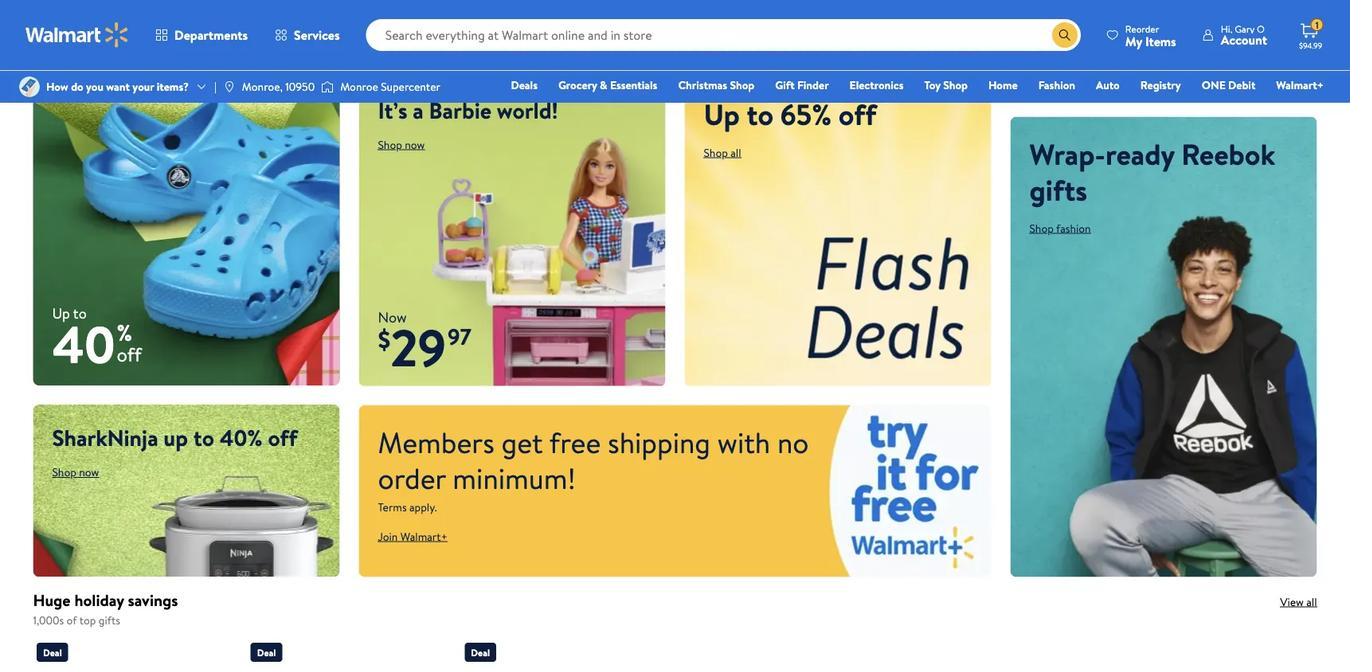 Task type: describe. For each thing, give the bounding box(es) containing it.
christmas
[[679, 77, 728, 93]]

savings
[[128, 589, 178, 611]]

barbie
[[429, 95, 492, 126]]

free
[[550, 423, 601, 462]]

now for sharkninja
[[79, 465, 99, 480]]

grocery
[[559, 77, 598, 93]]

Walmart Site-Wide search field
[[366, 19, 1081, 51]]

up to
[[52, 304, 87, 324]]

home link
[[982, 77, 1025, 94]]

hi, gary o account
[[1222, 22, 1268, 49]]

now $ 29 97
[[378, 307, 472, 383]]

how do you want your items?
[[46, 79, 189, 94]]

grocery & essentials
[[559, 77, 658, 93]]

2 horizontal spatial off
[[839, 94, 877, 134]]

monroe
[[340, 79, 378, 94]]

shop now link for it's
[[378, 137, 425, 152]]

toy
[[925, 77, 941, 93]]

shop now link for sharkninja
[[52, 465, 99, 480]]

hi,
[[1222, 22, 1233, 35]]

toy shop
[[925, 77, 968, 93]]

all for view all
[[1307, 594, 1318, 610]]

account
[[1222, 31, 1268, 49]]

supercenter
[[381, 79, 441, 94]]

1 product group from the left
[[679, 637, 870, 670]]

want
[[106, 79, 130, 94]]

1 horizontal spatial to
[[194, 422, 214, 454]]

deals
[[511, 77, 538, 93]]

29
[[391, 312, 446, 383]]

monroe supercenter
[[340, 79, 441, 94]]

it's
[[378, 95, 408, 126]]

0 horizontal spatial walmart+
[[401, 529, 448, 544]]

gift
[[776, 77, 795, 93]]

40%
[[220, 422, 263, 454]]

shipping
[[608, 423, 711, 462]]

one debit
[[1203, 77, 1256, 93]]

%
[[117, 317, 132, 348]]

reorder
[[1126, 22, 1160, 35]]

departments button
[[142, 16, 261, 54]]

gifts inside the huge holiday savings 1,000s of top gifts
[[99, 613, 120, 628]]

shop fashion link
[[1030, 220, 1092, 236]]

now
[[378, 307, 407, 327]]

members
[[378, 423, 495, 462]]

grocery & essentials link
[[551, 77, 665, 94]]

gift finder
[[776, 77, 829, 93]]

97
[[448, 321, 472, 352]]

shop now for sharkninja
[[52, 465, 99, 480]]

walmart+ link
[[1270, 77, 1332, 94]]

1,000s
[[33, 613, 64, 628]]

walmart+ inside walmart+ link
[[1277, 77, 1325, 93]]

one
[[1203, 77, 1226, 93]]

up
[[164, 422, 188, 454]]

40 % off
[[52, 309, 142, 380]]

order
[[378, 458, 446, 498]]

now for it's
[[405, 137, 425, 152]]

auto
[[1097, 77, 1120, 93]]

top
[[79, 613, 96, 628]]

get
[[502, 423, 543, 462]]

debit
[[1229, 77, 1256, 93]]

finder
[[798, 77, 829, 93]]

view all
[[1281, 594, 1318, 610]]

items?
[[157, 79, 189, 94]]

your
[[133, 79, 154, 94]]

up to 65% off
[[704, 94, 877, 134]]

search icon image
[[1059, 29, 1072, 41]]

home
[[989, 77, 1018, 93]]

&
[[600, 77, 608, 93]]

up for up to
[[52, 304, 70, 324]]

with
[[718, 423, 771, 462]]

join walmart+
[[378, 529, 448, 544]]

shop all link
[[704, 145, 742, 160]]

fashion
[[1039, 77, 1076, 93]]

walmart image
[[26, 22, 129, 48]]

Search search field
[[366, 19, 1081, 51]]

1 deal from the left
[[43, 646, 62, 660]]

2 deal from the left
[[257, 646, 276, 660]]

shop fashion
[[1030, 220, 1092, 236]]

minimum!
[[453, 458, 576, 498]]

wrap-ready reebok gifts
[[1030, 134, 1276, 210]]

my
[[1126, 32, 1143, 50]]

join
[[378, 529, 398, 544]]

sharkninja up to 40% off
[[52, 422, 298, 454]]

 image for monroe supercenter
[[321, 79, 334, 95]]

deals link
[[504, 77, 545, 94]]

a
[[413, 95, 424, 126]]

reebok
[[1182, 134, 1276, 174]]

view all link
[[1281, 594, 1318, 610]]

now dollar 29.97 null group
[[359, 307, 472, 387]]

join walmart+ link
[[378, 529, 448, 544]]



Task type: locate. For each thing, give the bounding box(es) containing it.
all down the up to 65% off
[[731, 145, 742, 160]]

members get free shipping with no order minimum! terms apply.
[[378, 423, 809, 515]]

0 vertical spatial all
[[731, 145, 742, 160]]

1 horizontal spatial now
[[405, 137, 425, 152]]

it's a barbie world!
[[378, 95, 559, 126]]

0 vertical spatial up
[[704, 94, 740, 134]]

no
[[778, 423, 809, 462]]

all for shop all
[[731, 145, 742, 160]]

0 horizontal spatial shop now
[[52, 465, 99, 480]]

2 product group from the left
[[893, 637, 1085, 670]]

up for up to 65% off
[[704, 94, 740, 134]]

off inside 40 % off
[[117, 341, 142, 368]]

1 horizontal spatial off
[[268, 422, 298, 454]]

gifts right top
[[99, 613, 120, 628]]

wrap-
[[1030, 134, 1106, 174]]

fashion link
[[1032, 77, 1083, 94]]

1 vertical spatial off
[[117, 341, 142, 368]]

reorder my items
[[1126, 22, 1177, 50]]

now down a
[[405, 137, 425, 152]]

huge
[[33, 589, 71, 611]]

1 horizontal spatial all
[[1307, 594, 1318, 610]]

1
[[1316, 18, 1320, 32]]

0 horizontal spatial product group
[[679, 637, 870, 670]]

holiday
[[74, 589, 124, 611]]

shop now for it's
[[378, 137, 425, 152]]

1 vertical spatial now
[[79, 465, 99, 480]]

o
[[1258, 22, 1266, 35]]

0 vertical spatial shop now link
[[378, 137, 425, 152]]

1 vertical spatial to
[[73, 304, 87, 324]]

0 horizontal spatial all
[[731, 145, 742, 160]]

up down christmas shop link
[[704, 94, 740, 134]]

shop left fashion
[[1030, 220, 1054, 236]]

shop all
[[704, 145, 742, 160]]

1 vertical spatial up
[[52, 304, 70, 324]]

shop now link
[[378, 137, 425, 152], [52, 465, 99, 480]]

2 horizontal spatial to
[[747, 94, 774, 134]]

electronics
[[850, 77, 904, 93]]

shop for it's a barbie world!
[[378, 137, 402, 152]]

0 vertical spatial gifts
[[1030, 170, 1088, 210]]

you
[[86, 79, 104, 94]]

1 horizontal spatial shop now
[[378, 137, 425, 152]]

to left %
[[73, 304, 87, 324]]

christmas shop
[[679, 77, 755, 93]]

shop down christmas shop link
[[704, 145, 728, 160]]

shop for up to 65% off
[[704, 145, 728, 160]]

shop now down sharkninja
[[52, 465, 99, 480]]

off down electronics link
[[839, 94, 877, 134]]

10950
[[286, 79, 315, 94]]

 image
[[223, 81, 236, 93]]

0 vertical spatial now
[[405, 137, 425, 152]]

registry link
[[1134, 77, 1189, 94]]

all right view in the right of the page
[[1307, 594, 1318, 610]]

services button
[[261, 16, 354, 54]]

walmart+ down $94.99
[[1277, 77, 1325, 93]]

services
[[294, 26, 340, 44]]

walmart+ down apply.
[[401, 529, 448, 544]]

gifts up shop fashion "link"
[[1030, 170, 1088, 210]]

0 horizontal spatial  image
[[19, 77, 40, 97]]

1 horizontal spatial deal
[[257, 646, 276, 660]]

christmas shop link
[[671, 77, 762, 94]]

0 horizontal spatial to
[[73, 304, 87, 324]]

1 vertical spatial all
[[1307, 594, 1318, 610]]

1 horizontal spatial up
[[704, 94, 740, 134]]

gary
[[1236, 22, 1255, 35]]

0 vertical spatial shop now
[[378, 137, 425, 152]]

apply.
[[410, 500, 437, 515]]

shop
[[730, 77, 755, 93], [944, 77, 968, 93], [378, 137, 402, 152], [704, 145, 728, 160], [1030, 220, 1054, 236], [52, 465, 76, 480]]

up inside group
[[52, 304, 70, 324]]

shop now down the it's
[[378, 137, 425, 152]]

to for up to 65% off
[[747, 94, 774, 134]]

65%
[[781, 94, 832, 134]]

toy shop link
[[918, 77, 976, 94]]

shop for sharkninja up to 40% off
[[52, 465, 76, 480]]

gift finder link
[[769, 77, 837, 94]]

ready
[[1106, 134, 1175, 174]]

shop now link down the it's
[[378, 137, 425, 152]]

1 vertical spatial shop now link
[[52, 465, 99, 480]]

huge holiday savings 1,000s of top gifts
[[33, 589, 178, 628]]

0 horizontal spatial gifts
[[99, 613, 120, 628]]

3 deal from the left
[[471, 646, 490, 660]]

all
[[731, 145, 742, 160], [1307, 594, 1318, 610]]

departments
[[175, 26, 248, 44]]

0 horizontal spatial up
[[52, 304, 70, 324]]

gifts
[[1030, 170, 1088, 210], [99, 613, 120, 628]]

1 horizontal spatial walmart+
[[1277, 77, 1325, 93]]

off right 40%
[[268, 422, 298, 454]]

1 horizontal spatial gifts
[[1030, 170, 1088, 210]]

2 vertical spatial to
[[194, 422, 214, 454]]

0 vertical spatial off
[[839, 94, 877, 134]]

up left %
[[52, 304, 70, 324]]

of
[[67, 613, 77, 628]]

shop down the it's
[[378, 137, 402, 152]]

items
[[1146, 32, 1177, 50]]

to left '65%'
[[747, 94, 774, 134]]

 image
[[19, 77, 40, 97], [321, 79, 334, 95]]

0 horizontal spatial shop now link
[[52, 465, 99, 480]]

up to 40 percent off group
[[33, 304, 142, 386]]

0 horizontal spatial now
[[79, 465, 99, 480]]

one debit link
[[1195, 77, 1264, 94]]

electronics link
[[843, 77, 911, 94]]

1 vertical spatial shop now
[[52, 465, 99, 480]]

1 vertical spatial walmart+
[[401, 529, 448, 544]]

0 horizontal spatial off
[[117, 341, 142, 368]]

40
[[52, 309, 115, 380]]

to right up
[[194, 422, 214, 454]]

monroe,
[[242, 79, 283, 94]]

2 vertical spatial off
[[268, 422, 298, 454]]

1 horizontal spatial product group
[[893, 637, 1085, 670]]

do
[[71, 79, 83, 94]]

world!
[[497, 95, 559, 126]]

 image for how do you want your items?
[[19, 77, 40, 97]]

 image left how
[[19, 77, 40, 97]]

$94.99
[[1300, 40, 1323, 51]]

shop right toy
[[944, 77, 968, 93]]

to
[[747, 94, 774, 134], [73, 304, 87, 324], [194, 422, 214, 454]]

to inside group
[[73, 304, 87, 324]]

gifts inside wrap-ready reebok gifts
[[1030, 170, 1088, 210]]

auto link
[[1090, 77, 1128, 94]]

to for up to
[[73, 304, 87, 324]]

off right 40
[[117, 341, 142, 368]]

shop now link down sharkninja
[[52, 465, 99, 480]]

0 horizontal spatial deal
[[43, 646, 62, 660]]

1 horizontal spatial  image
[[321, 79, 334, 95]]

 image right 10950
[[321, 79, 334, 95]]

2 horizontal spatial deal
[[471, 646, 490, 660]]

|
[[214, 79, 217, 94]]

fashion
[[1057, 220, 1092, 236]]

1 vertical spatial gifts
[[99, 613, 120, 628]]

monroe, 10950
[[242, 79, 315, 94]]

0 vertical spatial walmart+
[[1277, 77, 1325, 93]]

product group
[[679, 637, 870, 670], [893, 637, 1085, 670]]

essentials
[[610, 77, 658, 93]]

shop for wrap-ready reebok gifts
[[1030, 220, 1054, 236]]

shop now
[[378, 137, 425, 152], [52, 465, 99, 480]]

shop down sharkninja
[[52, 465, 76, 480]]

1 horizontal spatial shop now link
[[378, 137, 425, 152]]

$
[[378, 322, 391, 357]]

shop right 'christmas'
[[730, 77, 755, 93]]

0 vertical spatial to
[[747, 94, 774, 134]]

view
[[1281, 594, 1305, 610]]

registry
[[1141, 77, 1182, 93]]

now down sharkninja
[[79, 465, 99, 480]]



Task type: vqa. For each thing, say whether or not it's contained in the screenshot.
the middle to
yes



